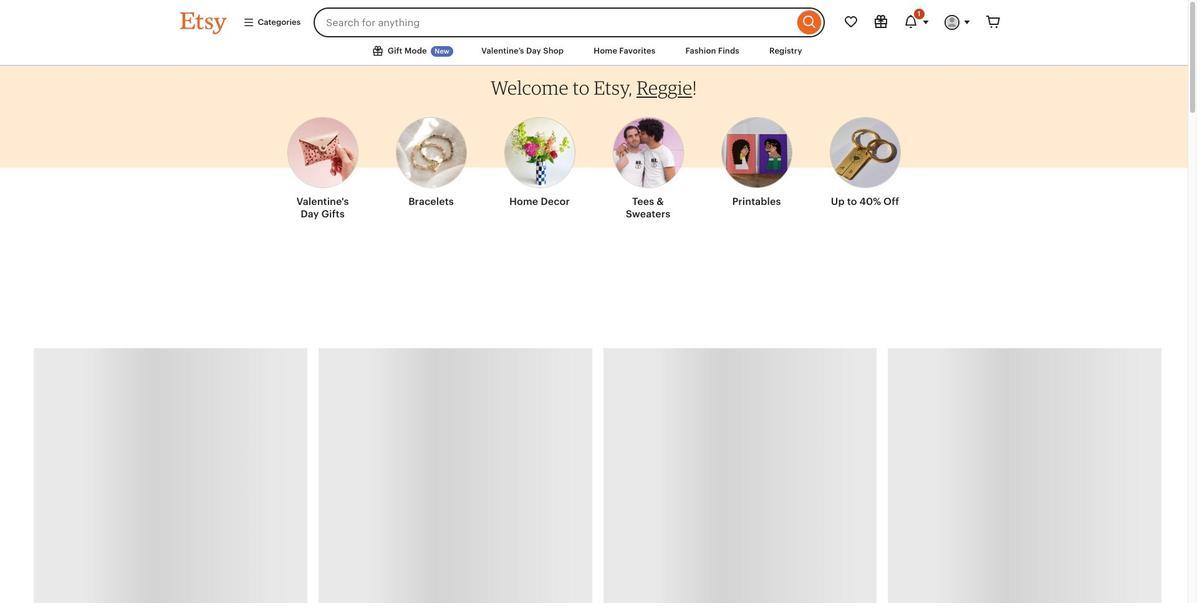 Task type: vqa. For each thing, say whether or not it's contained in the screenshot.
right In
no



Task type: locate. For each thing, give the bounding box(es) containing it.
banner
[[157, 0, 1030, 37]]

Search for anything text field
[[314, 7, 794, 37]]

menu bar
[[0, 0, 1188, 66], [157, 37, 1030, 66]]

None search field
[[314, 7, 825, 37]]



